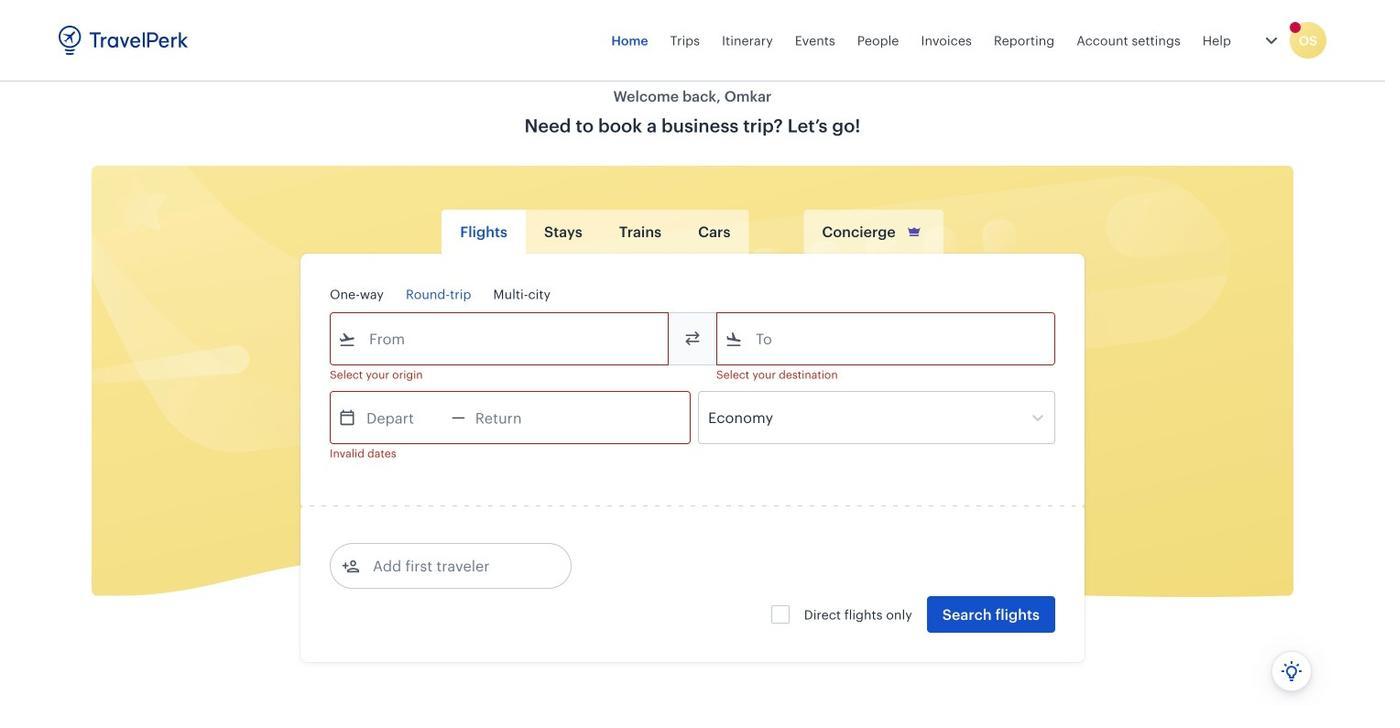 Task type: describe. For each thing, give the bounding box(es) containing it.
From search field
[[356, 324, 644, 354]]

Return text field
[[465, 392, 561, 444]]

Depart text field
[[356, 392, 452, 444]]

Add first traveler search field
[[360, 552, 551, 581]]



Task type: locate. For each thing, give the bounding box(es) containing it.
To search field
[[743, 324, 1031, 354]]



